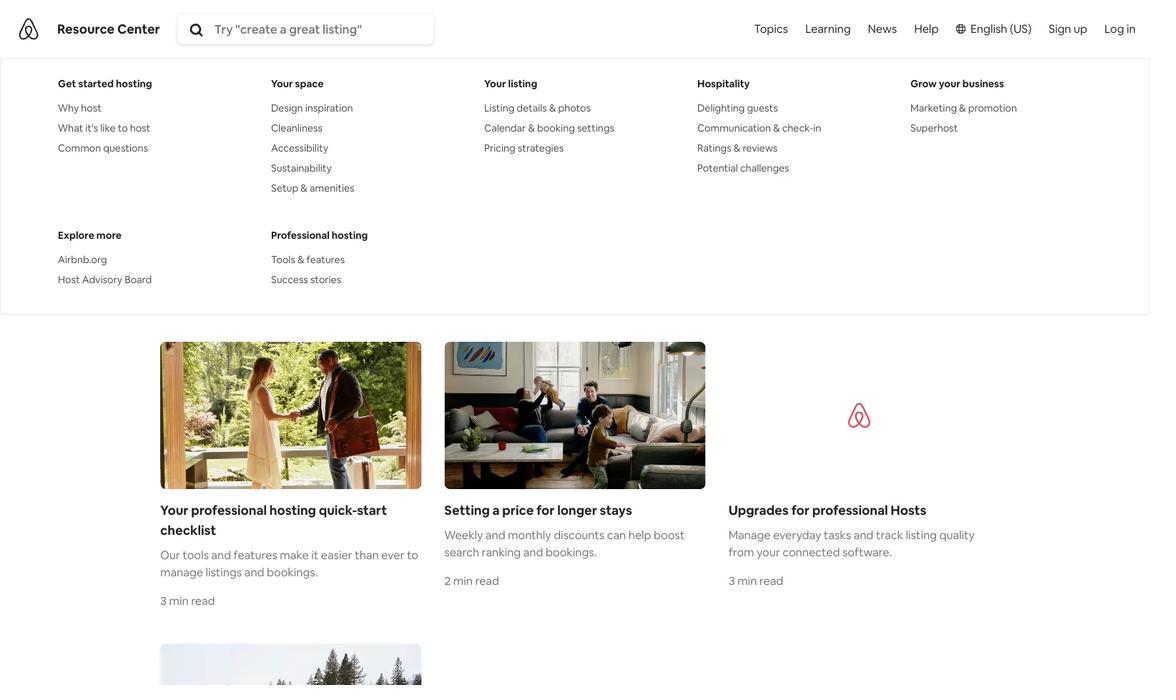 Task type: locate. For each thing, give the bounding box(es) containing it.
log in button
[[1097, 0, 1145, 57]]

professional hosting down specifically
[[271, 229, 368, 242]]

design inspiration link
[[271, 101, 462, 115]]

delighting
[[698, 101, 745, 114]]

host up it's
[[81, 101, 102, 114]]

in
[[1128, 21, 1137, 36], [814, 121, 822, 134]]

1 vertical spatial bookings.
[[267, 565, 318, 580]]

2 horizontal spatial for
[[792, 502, 810, 519]]

explore
[[58, 229, 94, 242]]

& for the marketing & promotion link
[[960, 101, 967, 114]]

0 horizontal spatial for
[[402, 192, 419, 209]]

listing
[[485, 101, 515, 114]]

0 horizontal spatial listing
[[509, 77, 538, 90]]

manage down our
[[160, 565, 203, 580]]

professional hosting link up the tools & features link
[[271, 228, 462, 242]]

for up everyday at the bottom of the page
[[792, 502, 810, 519]]

and up 'listings'
[[211, 548, 231, 562]]

1 horizontal spatial professional
[[813, 502, 889, 519]]

your up the checklist
[[160, 502, 189, 519]]

hosts
[[422, 192, 456, 209], [891, 502, 927, 519]]

professional up the checklist
[[191, 502, 267, 519]]

0 vertical spatial manage
[[487, 192, 535, 209]]

your up listing
[[485, 77, 507, 90]]

it's
[[85, 121, 98, 134]]

listing up details
[[509, 77, 538, 90]]

hosting up make
[[270, 502, 316, 519]]

1 horizontal spatial min
[[454, 574, 473, 588]]

ratings
[[698, 141, 732, 154]]

communication & check-in
[[698, 121, 822, 134]]

3
[[729, 574, 736, 588], [160, 594, 167, 608]]

host down why host link
[[130, 121, 150, 134]]

0 horizontal spatial read
[[191, 594, 215, 608]]

manage
[[729, 528, 771, 542]]

calendar & booking settings
[[485, 121, 615, 134]]

bookings. down make
[[267, 565, 318, 580]]

& for calendar & booking settings link
[[529, 121, 535, 134]]

stories
[[311, 273, 342, 286]]

0 vertical spatial to
[[118, 121, 128, 134]]

0 horizontal spatial your
[[757, 545, 781, 560]]

manage right who
[[487, 192, 535, 209]]

it
[[312, 548, 319, 562]]

min down from
[[738, 574, 758, 588]]

english (us) button
[[948, 0, 1041, 57]]

0 horizontal spatial your
[[160, 502, 189, 519]]

manage
[[487, 192, 535, 209], [160, 565, 203, 580]]

boost
[[654, 528, 685, 542]]

1 vertical spatial your
[[757, 545, 781, 560]]

1 horizontal spatial host
[[130, 121, 150, 134]]

marketing & promotion link
[[911, 101, 1102, 115]]

0 horizontal spatial tools
[[160, 140, 233, 177]]

setting
[[445, 502, 490, 519]]

grow your business link
[[911, 76, 1102, 90]]

0 vertical spatial bookings.
[[546, 545, 597, 560]]

communication & check-in link
[[698, 121, 888, 135]]

two adults sit on a wraparound sofa. one smiles at a baby they're holding in the air while the other watches a toddler walk. image
[[445, 342, 706, 489], [445, 342, 706, 489]]

common questions
[[58, 141, 148, 154]]

3 min read down 'listings'
[[160, 594, 215, 608]]

to right ever at the bottom left of page
[[407, 548, 419, 562]]

1 horizontal spatial listing
[[907, 528, 938, 542]]

3 min read for your professional hosting quick-start checklist
[[160, 594, 215, 608]]

your right grow in the top of the page
[[940, 77, 961, 90]]

accessibility link
[[271, 141, 462, 155]]

potential
[[698, 161, 739, 174]]

0 vertical spatial 3
[[729, 574, 736, 588]]

listing inside "link"
[[509, 77, 538, 90]]

0 horizontal spatial manage
[[160, 565, 203, 580]]

to right like
[[118, 121, 128, 134]]

setup & amenities link
[[271, 181, 462, 195]]

from
[[729, 545, 755, 560]]

features up 'setup & amenities'
[[265, 140, 380, 177]]

and down monthly
[[524, 545, 544, 560]]

2 horizontal spatial read
[[760, 574, 784, 588]]

1 horizontal spatial 3
[[729, 574, 736, 588]]

professional down specifically
[[271, 229, 330, 242]]

our
[[160, 548, 180, 562]]

english (us)
[[971, 21, 1032, 36]]

hosting up design inspiration link
[[338, 82, 379, 97]]

potential challenges
[[698, 161, 790, 174]]

1 horizontal spatial manage
[[487, 192, 535, 209]]

your inside manage everyday tasks and track listing quality from your connected software.
[[757, 545, 781, 560]]

started
[[78, 77, 114, 90]]

your
[[940, 77, 961, 90], [757, 545, 781, 560]]

marketing
[[911, 101, 958, 114]]

0 horizontal spatial 3
[[160, 594, 167, 608]]

what
[[58, 121, 83, 134]]

0 horizontal spatial professional
[[191, 502, 267, 519]]

1 vertical spatial 3
[[160, 594, 167, 608]]

for right price
[[537, 502, 555, 519]]

your down the manage
[[757, 545, 781, 560]]

0 vertical spatial host
[[81, 101, 102, 114]]

3 min read
[[729, 574, 784, 588], [160, 594, 215, 608]]

0 vertical spatial in
[[1128, 21, 1137, 36]]

2 vertical spatial features
[[234, 548, 278, 562]]

& left check- at the right top
[[774, 121, 781, 134]]

1 vertical spatial manage
[[160, 565, 203, 580]]

manage everyday tasks and track listing quality from your connected software.
[[729, 528, 976, 560]]

your inside your space link
[[271, 77, 293, 90]]

resource center link
[[57, 21, 160, 37]]

1 horizontal spatial your
[[271, 77, 293, 90]]

hosts left who
[[422, 192, 456, 209]]

read down ranking
[[476, 574, 500, 588]]

why
[[58, 101, 79, 114]]

min
[[454, 574, 473, 588], [738, 574, 758, 588], [169, 594, 189, 608]]

tools & features up success stories
[[271, 253, 345, 266]]

features up stories
[[307, 253, 345, 266]]

advisory
[[82, 273, 122, 286]]

your listing
[[485, 77, 538, 90]]

your inside your listing "link"
[[485, 77, 507, 90]]

read for your
[[191, 594, 215, 608]]

your space link
[[271, 76, 462, 90]]

airbnb.org
[[58, 253, 107, 266]]

1 vertical spatial hosts
[[891, 502, 927, 519]]

listing
[[509, 77, 538, 90], [907, 528, 938, 542]]

2 horizontal spatial min
[[738, 574, 758, 588]]

listing details & photos
[[485, 101, 591, 114]]

professional up tasks
[[813, 502, 889, 519]]

setup
[[271, 181, 299, 194]]

help
[[629, 528, 652, 542]]

& up "resources"
[[239, 140, 259, 177]]

1 vertical spatial to
[[407, 548, 419, 562]]

1 horizontal spatial 3 min read
[[729, 574, 784, 588]]

start
[[357, 502, 387, 519]]

read down connected
[[760, 574, 784, 588]]

1 horizontal spatial to
[[407, 548, 419, 562]]

3 min read down from
[[729, 574, 784, 588]]

0 horizontal spatial hosts
[[422, 192, 456, 209]]

amenities
[[310, 181, 355, 194]]

3 down from
[[729, 574, 736, 588]]

0 horizontal spatial 3 min read
[[160, 594, 215, 608]]

and right 'listings'
[[245, 565, 265, 580]]

professional hosting up inspiration
[[270, 82, 379, 97]]

1 vertical spatial tools & features
[[271, 253, 345, 266]]

2 horizontal spatial your
[[485, 77, 507, 90]]

&
[[550, 101, 557, 114], [960, 101, 967, 114], [529, 121, 535, 134], [774, 121, 781, 134], [239, 140, 259, 177], [734, 141, 741, 154], [301, 181, 308, 194], [298, 253, 305, 266]]

1 vertical spatial listing
[[907, 528, 938, 542]]

1 professional from the left
[[191, 502, 267, 519]]

what it's like to host link
[[58, 121, 248, 135]]

airbnb.org link
[[58, 252, 248, 267]]

your inside your professional hosting quick-start checklist
[[160, 502, 189, 519]]

and up the software.
[[854, 528, 874, 542]]

tools up success
[[271, 253, 296, 266]]

1 horizontal spatial read
[[476, 574, 500, 588]]

hosting up the tools & features link
[[332, 229, 368, 242]]

1 horizontal spatial in
[[1128, 21, 1137, 36]]

the airbnb logo appears on a white background. image
[[729, 342, 991, 489], [729, 342, 991, 489]]

who
[[459, 192, 484, 209]]

tools & features up setup at left
[[160, 140, 380, 177]]

& for setup & amenities link
[[301, 181, 308, 194]]

1 horizontal spatial your
[[940, 77, 961, 90]]

min right 2
[[454, 574, 473, 588]]

host advisory board link
[[58, 272, 248, 287]]

check-
[[783, 121, 814, 134]]

center
[[117, 21, 160, 37]]

& right setup at left
[[301, 181, 308, 194]]

& up success stories
[[298, 253, 305, 266]]

0 vertical spatial hosts
[[422, 192, 456, 209]]

to
[[118, 121, 128, 134], [407, 548, 419, 562]]

hosting inside "link"
[[332, 229, 368, 242]]

& down communication
[[734, 141, 741, 154]]

0 vertical spatial 3 min read
[[729, 574, 784, 588]]

0 vertical spatial features
[[265, 140, 380, 177]]

3 down our
[[160, 594, 167, 608]]

0 vertical spatial your
[[940, 77, 961, 90]]

3 for your professional hosting quick-start checklist
[[160, 594, 167, 608]]

read down 'listings'
[[191, 594, 215, 608]]

professional hosting link up inspiration
[[270, 82, 379, 97]]

bookings. down discounts
[[546, 545, 597, 560]]

min for your professional hosting quick-start checklist
[[169, 594, 189, 608]]

your professional hosting quick-start checklist
[[160, 502, 387, 539]]

tools up "discover"
[[160, 140, 233, 177]]

questions
[[103, 141, 148, 154]]

grow your business
[[911, 77, 1005, 90]]

0 vertical spatial professional hosting
[[270, 82, 379, 97]]

0 horizontal spatial to
[[118, 121, 128, 134]]

log in
[[1105, 21, 1137, 36]]

in right log
[[1128, 21, 1137, 36]]

hosts up "track"
[[891, 502, 927, 519]]

discounts
[[554, 528, 605, 542]]

tools & features link
[[271, 252, 462, 267]]

1 vertical spatial in
[[814, 121, 822, 134]]

1 vertical spatial professional hosting
[[271, 229, 368, 242]]

professional up design inspiration
[[270, 82, 336, 97]]

(us)
[[1011, 21, 1032, 36]]

read for setting
[[476, 574, 500, 588]]

for right designed
[[402, 192, 419, 209]]

strategies
[[518, 141, 564, 154]]

your up design
[[271, 77, 293, 90]]

1 vertical spatial 3 min read
[[160, 594, 215, 608]]

features up 'listings'
[[234, 548, 278, 562]]

0 horizontal spatial min
[[169, 594, 189, 608]]

& down details
[[529, 121, 535, 134]]

listings.
[[160, 212, 204, 229]]

hosting up why host link
[[116, 77, 152, 90]]

and
[[486, 528, 506, 542], [854, 528, 874, 542], [524, 545, 544, 560], [211, 548, 231, 562], [245, 565, 265, 580]]

bookings.
[[546, 545, 597, 560], [267, 565, 318, 580]]

& down grow your business on the top right
[[960, 101, 967, 114]]

calendar
[[485, 121, 526, 134]]

resource
[[57, 21, 115, 37]]

your for your space
[[271, 77, 293, 90]]

in down delighting guests link on the top right
[[814, 121, 822, 134]]

0 vertical spatial listing
[[509, 77, 538, 90]]

upgrades
[[729, 502, 789, 519]]

listing right "track"
[[907, 528, 938, 542]]

1 horizontal spatial bookings.
[[546, 545, 597, 560]]

0 vertical spatial tools
[[160, 140, 233, 177]]

promotion
[[969, 101, 1018, 114]]

3 for upgrades for professional hosts
[[729, 574, 736, 588]]

0 horizontal spatial bookings.
[[267, 565, 318, 580]]

professional
[[270, 82, 336, 97], [271, 229, 330, 242]]

1 vertical spatial professional hosting link
[[271, 228, 462, 242]]

0 horizontal spatial host
[[81, 101, 102, 114]]

1 vertical spatial tools
[[271, 253, 296, 266]]

read for upgrades
[[760, 574, 784, 588]]

min down our
[[169, 594, 189, 608]]

a woman and man shake hands on an open patio. image
[[160, 342, 422, 489], [160, 342, 422, 489]]

host
[[81, 101, 102, 114], [130, 121, 150, 134]]



Task type: vqa. For each thing, say whether or not it's contained in the screenshot.


Task type: describe. For each thing, give the bounding box(es) containing it.
1 vertical spatial host
[[130, 121, 150, 134]]

specifically
[[276, 192, 341, 209]]

bookings. inside our tools and features make it easier than ever to manage listings and bookings.
[[267, 565, 318, 580]]

everyday
[[774, 528, 822, 542]]

connected
[[783, 545, 841, 560]]

log
[[1105, 21, 1125, 36]]

resources
[[215, 192, 273, 209]]

sustainability
[[271, 161, 332, 174]]

& up calendar & booking settings
[[550, 101, 557, 114]]

resource center
[[57, 21, 160, 37]]

a
[[493, 502, 500, 519]]

for inside discover resources specifically designed for hosts who manage multiple listings.
[[402, 192, 419, 209]]

common questions link
[[58, 141, 248, 155]]

features inside our tools and features make it easier than ever to manage listings and bookings.
[[234, 548, 278, 562]]

than
[[355, 548, 379, 562]]

quick-
[[319, 502, 357, 519]]

details
[[517, 101, 547, 114]]

superhost link
[[911, 121, 1102, 135]]

and up ranking
[[486, 528, 506, 542]]

1 horizontal spatial for
[[537, 502, 555, 519]]

your space
[[271, 77, 324, 90]]

1 vertical spatial professional
[[271, 229, 330, 242]]

bookings. inside weekly and monthly discounts can help boost search ranking and bookings.
[[546, 545, 597, 560]]

more
[[96, 229, 122, 242]]

search
[[445, 545, 480, 560]]

delighting guests
[[698, 101, 779, 114]]

calendar & booking settings link
[[485, 121, 675, 135]]

cleanliness link
[[271, 121, 462, 135]]

hosts inside discover resources specifically designed for hosts who manage multiple listings.
[[422, 192, 456, 209]]

ever
[[382, 548, 405, 562]]

host advisory board
[[58, 273, 152, 286]]

min for setting a price for longer stays
[[454, 574, 473, 588]]

what it's like to host
[[58, 121, 150, 134]]

1 horizontal spatial tools
[[271, 253, 296, 266]]

0 vertical spatial tools & features
[[160, 140, 380, 177]]

manage inside discover resources specifically designed for hosts who manage multiple listings.
[[487, 192, 535, 209]]

ranking
[[482, 545, 521, 560]]

get started hosting link
[[58, 76, 248, 90]]

Search text field
[[215, 21, 431, 37]]

stays
[[600, 502, 633, 519]]

success stories
[[271, 273, 342, 286]]

photos
[[559, 101, 591, 114]]

pricing strategies link
[[485, 141, 675, 155]]

tasks
[[824, 528, 852, 542]]

hospitality link
[[698, 76, 888, 90]]

news button
[[860, 0, 906, 57]]

why host link
[[58, 101, 248, 115]]

board
[[125, 273, 152, 286]]

software.
[[843, 545, 893, 560]]

help
[[915, 21, 939, 36]]

professional inside your professional hosting quick-start checklist
[[191, 502, 267, 519]]

0 horizontal spatial in
[[814, 121, 822, 134]]

sign up
[[1050, 21, 1088, 36]]

why host
[[58, 101, 102, 114]]

manage inside our tools and features make it easier than ever to manage listings and bookings.
[[160, 565, 203, 580]]

inspiration
[[305, 101, 353, 114]]

monthly
[[508, 528, 552, 542]]

listing inside manage everyday tasks and track listing quality from your connected software.
[[907, 528, 938, 542]]

space
[[295, 77, 324, 90]]

get started hosting
[[58, 77, 152, 90]]

your for your listing
[[485, 77, 507, 90]]

in inside "button"
[[1128, 21, 1137, 36]]

help link
[[906, 0, 948, 57]]

up
[[1075, 21, 1088, 36]]

learning
[[806, 21, 851, 36]]

longer
[[558, 502, 598, 519]]

hospitality
[[698, 77, 750, 90]]

your for your professional hosting quick-start checklist
[[160, 502, 189, 519]]

0 vertical spatial professional hosting link
[[270, 82, 379, 97]]

topics button
[[752, 0, 792, 60]]

accessibility
[[271, 141, 329, 154]]

weekly and monthly discounts can help boost search ranking and bookings.
[[445, 528, 685, 560]]

your listing link
[[485, 76, 675, 90]]

1 horizontal spatial hosts
[[891, 502, 927, 519]]

sign up button
[[1041, 0, 1097, 57]]

design
[[271, 101, 303, 114]]

like
[[100, 121, 116, 134]]

to inside our tools and features make it easier than ever to manage listings and bookings.
[[407, 548, 419, 562]]

booking
[[538, 121, 575, 134]]

2 professional from the left
[[813, 502, 889, 519]]

sign
[[1050, 21, 1072, 36]]

tools
[[183, 548, 209, 562]]

delighting guests link
[[698, 101, 888, 115]]

design inspiration
[[271, 101, 353, 114]]

learning button
[[797, 0, 860, 57]]

make
[[280, 548, 309, 562]]

3 min read for upgrades for professional hosts
[[729, 574, 784, 588]]

reviews
[[743, 141, 778, 154]]

0 vertical spatial professional
[[270, 82, 336, 97]]

sustainability link
[[271, 161, 462, 175]]

checklist
[[160, 522, 216, 539]]

& for the tools & features link
[[298, 253, 305, 266]]

discover resources specifically designed for hosts who manage multiple listings.
[[160, 192, 586, 229]]

multiple
[[538, 192, 586, 209]]

explore more
[[58, 229, 122, 242]]

& for ratings & reviews link
[[734, 141, 741, 154]]

price
[[503, 502, 534, 519]]

listings
[[206, 565, 242, 580]]

1 vertical spatial features
[[307, 253, 345, 266]]

business
[[963, 77, 1005, 90]]

english
[[971, 21, 1008, 36]]

discover
[[160, 192, 212, 209]]

min for upgrades for professional hosts
[[738, 574, 758, 588]]

hosting inside your professional hosting quick-start checklist
[[270, 502, 316, 519]]

& for "communication & check-in" link
[[774, 121, 781, 134]]

potential challenges link
[[698, 161, 888, 175]]

pricing strategies
[[485, 141, 564, 154]]

communication
[[698, 121, 772, 134]]

our tools and features make it easier than ever to manage listings and bookings.
[[160, 548, 419, 580]]

get
[[58, 77, 76, 90]]

news
[[869, 21, 898, 36]]

quality
[[940, 528, 976, 542]]

and inside manage everyday tasks and track listing quality from your connected software.
[[854, 528, 874, 542]]

topics
[[755, 21, 789, 36]]



